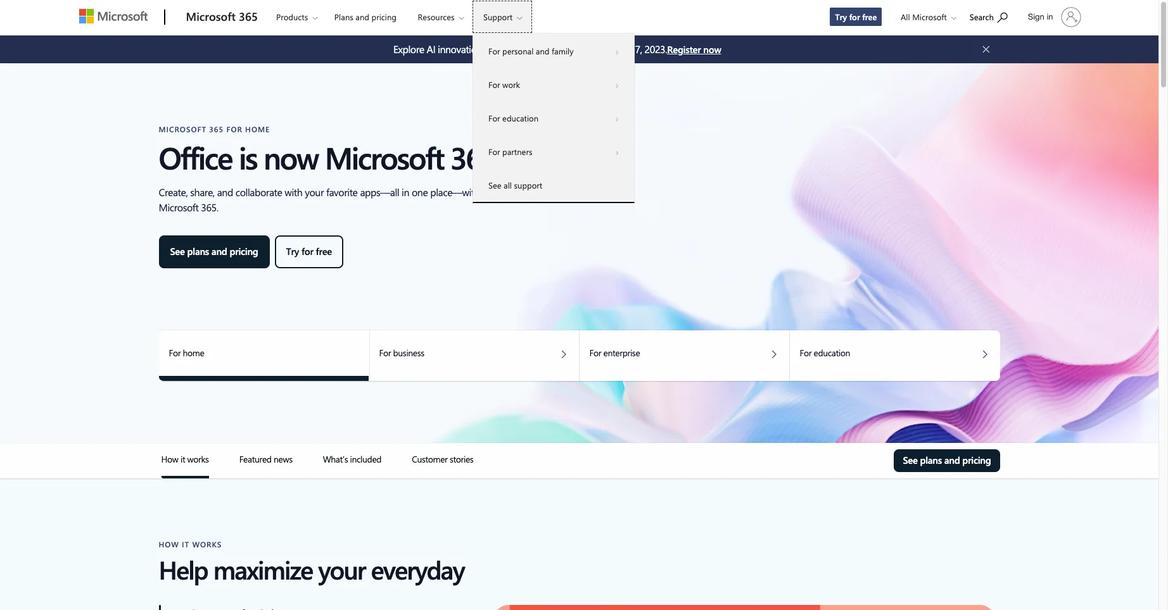 Task type: describe. For each thing, give the bounding box(es) containing it.
see all support
[[488, 180, 542, 191]]

office is now microsoft 365
[[159, 137, 497, 177]]

1 horizontal spatial microsoft
[[325, 137, 444, 177]]

all microsoft
[[901, 11, 947, 22]]

support
[[483, 11, 513, 22]]

pricing for see plans and pricing 'button' in in page navigation element
[[963, 454, 991, 467]]

help maximize your everyday
[[159, 553, 464, 587]]

how it works image
[[161, 476, 209, 479]]

help
[[159, 553, 208, 587]]

search
[[970, 11, 994, 22]]

your
[[318, 553, 365, 587]]

for for for education
[[488, 113, 500, 124]]

Search search field
[[963, 2, 1020, 30]]

products button
[[265, 1, 328, 33]]

family
[[552, 46, 574, 56]]

in page navigation element
[[101, 443, 1058, 479]]

plans and pricing link
[[329, 1, 402, 31]]

free inside button
[[316, 245, 332, 258]]

for work button
[[473, 68, 634, 101]]

is
[[239, 137, 257, 177]]

try for free link
[[830, 7, 883, 27]]

all
[[504, 180, 512, 191]]

work
[[502, 79, 520, 90]]

for work
[[488, 79, 520, 90]]

see plans and pricing button inside in page navigation element
[[894, 450, 1000, 473]]

and inside plans and pricing link
[[356, 11, 369, 22]]

try for free inside button
[[286, 245, 332, 258]]

for personal and family button
[[473, 34, 634, 68]]

0 vertical spatial 365
[[239, 9, 258, 24]]

0 vertical spatial for
[[849, 11, 860, 22]]

for for for work
[[488, 79, 500, 90]]

register now link
[[667, 42, 721, 56]]

support button
[[473, 1, 532, 33]]

resources
[[418, 11, 455, 22]]

support
[[514, 180, 542, 191]]

plans
[[334, 11, 353, 22]]

microsoft image
[[79, 9, 147, 23]]

see for see plans and pricing 'button' in in page navigation element
[[903, 454, 918, 467]]

for partners button
[[473, 135, 634, 169]]

1 horizontal spatial try for free
[[835, 11, 877, 22]]

see for left see plans and pricing 'button'
[[170, 245, 185, 258]]

for for for partners
[[488, 146, 500, 157]]



Task type: vqa. For each thing, say whether or not it's contained in the screenshot.
the left 365
yes



Task type: locate. For each thing, give the bounding box(es) containing it.
1 horizontal spatial free
[[862, 11, 877, 22]]

365
[[239, 9, 258, 24], [450, 137, 497, 177]]

see plans and pricing for left see plans and pricing 'button'
[[170, 245, 258, 258]]

1 horizontal spatial now
[[703, 43, 721, 56]]

0 horizontal spatial try for free
[[286, 245, 332, 258]]

pricing
[[372, 11, 397, 22], [230, 245, 258, 258], [963, 454, 991, 467]]

education
[[502, 113, 539, 124]]

365 left products on the top left of page
[[239, 9, 258, 24]]

plans inside in page navigation element
[[920, 454, 942, 467]]

pricing for left see plans and pricing 'button'
[[230, 245, 258, 258]]

see plans and pricing button
[[159, 236, 270, 269], [894, 450, 1000, 473]]

now
[[703, 43, 721, 56], [264, 137, 318, 177]]

1 horizontal spatial pricing
[[372, 11, 397, 22]]

1 horizontal spatial see
[[488, 180, 501, 191]]

0 horizontal spatial pricing
[[230, 245, 258, 258]]

365 left "partners"
[[450, 137, 497, 177]]

for inside button
[[302, 245, 313, 258]]

0 horizontal spatial 365
[[239, 9, 258, 24]]

try inside button
[[286, 245, 299, 258]]

1 horizontal spatial try
[[835, 11, 847, 22]]

for education
[[488, 113, 539, 124]]

microsoft
[[186, 9, 236, 24], [912, 11, 947, 22], [325, 137, 444, 177]]

for
[[849, 11, 860, 22], [302, 245, 313, 258]]

3 for from the top
[[488, 113, 500, 124]]

2 horizontal spatial pricing
[[963, 454, 991, 467]]

1 vertical spatial pricing
[[230, 245, 258, 258]]

2 vertical spatial see
[[903, 454, 918, 467]]

alert
[[393, 42, 667, 57]]

0 horizontal spatial try
[[286, 245, 299, 258]]

0 vertical spatial free
[[862, 11, 877, 22]]

resources button
[[407, 1, 474, 33]]

for
[[488, 46, 500, 56], [488, 79, 500, 90], [488, 113, 500, 124], [488, 146, 500, 157]]

for inside for work dropdown button
[[488, 79, 500, 90]]

1 horizontal spatial see plans and pricing
[[903, 454, 991, 467]]

0 vertical spatial try for free
[[835, 11, 877, 22]]

everyday
[[371, 553, 464, 587]]

see inside in page navigation element
[[903, 454, 918, 467]]

try for free button
[[275, 236, 343, 269]]

0 horizontal spatial see plans and pricing button
[[159, 236, 270, 269]]

and inside the "for personal and family" dropdown button
[[536, 46, 550, 56]]

plans and pricing
[[334, 11, 397, 22]]

free
[[862, 11, 877, 22], [316, 245, 332, 258]]

for left work
[[488, 79, 500, 90]]

maximize
[[213, 553, 312, 587]]

microsoft 365
[[186, 9, 258, 24]]

microsoft inside dropdown button
[[912, 11, 947, 22]]

2 vertical spatial pricing
[[963, 454, 991, 467]]

try
[[835, 11, 847, 22], [286, 245, 299, 258]]

partners
[[502, 146, 532, 157]]

try for free
[[835, 11, 877, 22], [286, 245, 332, 258]]

0 horizontal spatial microsoft
[[186, 9, 236, 24]]

for inside for education dropdown button
[[488, 113, 500, 124]]

plans for left see plans and pricing 'button'
[[187, 245, 209, 258]]

0 horizontal spatial plans
[[187, 245, 209, 258]]

search button
[[964, 2, 1013, 30]]

microsoft 365 link
[[180, 1, 264, 35]]

all
[[901, 11, 910, 22]]

0 vertical spatial see
[[488, 180, 501, 191]]

1 vertical spatial try
[[286, 245, 299, 258]]

0 horizontal spatial for
[[302, 245, 313, 258]]

2 horizontal spatial microsoft
[[912, 11, 947, 22]]

1 vertical spatial free
[[316, 245, 332, 258]]

1 vertical spatial try for free
[[286, 245, 332, 258]]

4 for from the top
[[488, 146, 500, 157]]

and inside in page navigation element
[[944, 454, 960, 467]]

for education button
[[473, 101, 634, 135]]

all microsoft button
[[891, 1, 963, 33]]

0 horizontal spatial see plans and pricing
[[170, 245, 258, 258]]

see
[[488, 180, 501, 191], [170, 245, 185, 258], [903, 454, 918, 467]]

register
[[667, 43, 701, 56]]

1 vertical spatial now
[[264, 137, 318, 177]]

register now
[[667, 43, 721, 56]]

1 vertical spatial see
[[170, 245, 185, 258]]

2 for from the top
[[488, 79, 500, 90]]

office
[[159, 137, 232, 177]]

products
[[276, 11, 308, 22]]

1 horizontal spatial see plans and pricing button
[[894, 450, 1000, 473]]

for personal and family
[[488, 46, 574, 56]]

1 horizontal spatial plans
[[920, 454, 942, 467]]

1 horizontal spatial for
[[849, 11, 860, 22]]

for left "partners"
[[488, 146, 500, 157]]

0 vertical spatial see plans and pricing
[[170, 245, 258, 258]]

personal
[[502, 46, 534, 56]]

for inside 'for partners' dropdown button
[[488, 146, 500, 157]]

0 horizontal spatial see
[[170, 245, 185, 258]]

for inside the "for personal and family" dropdown button
[[488, 46, 500, 56]]

0 horizontal spatial free
[[316, 245, 332, 258]]

1 for from the top
[[488, 46, 500, 56]]

for for for personal and family
[[488, 46, 500, 56]]

1 horizontal spatial 365
[[450, 137, 497, 177]]

0 horizontal spatial now
[[264, 137, 318, 177]]

1 vertical spatial for
[[302, 245, 313, 258]]

2 horizontal spatial see
[[903, 454, 918, 467]]

plans
[[187, 245, 209, 258], [920, 454, 942, 467]]

pricing inside in page navigation element
[[963, 454, 991, 467]]

1 vertical spatial plans
[[920, 454, 942, 467]]

see all support link
[[473, 169, 634, 202]]

0 vertical spatial pricing
[[372, 11, 397, 22]]

see plans and pricing for see plans and pricing 'button' in in page navigation element
[[903, 454, 991, 467]]

and
[[356, 11, 369, 22], [536, 46, 550, 56], [211, 245, 227, 258], [944, 454, 960, 467]]

for left education in the left top of the page
[[488, 113, 500, 124]]

in
[[1047, 12, 1053, 22]]

0 vertical spatial plans
[[187, 245, 209, 258]]

plans for see plans and pricing 'button' in in page navigation element
[[920, 454, 942, 467]]

now right register
[[703, 43, 721, 56]]

1 vertical spatial see plans and pricing button
[[894, 450, 1000, 473]]

now right is
[[264, 137, 318, 177]]

see plans and pricing
[[170, 245, 258, 258], [903, 454, 991, 467]]

for partners
[[488, 146, 532, 157]]

1 vertical spatial 365
[[450, 137, 497, 177]]

1 vertical spatial see plans and pricing
[[903, 454, 991, 467]]

sign in link
[[1020, 2, 1086, 32]]

for left personal
[[488, 46, 500, 56]]

sign
[[1028, 12, 1045, 22]]

0 vertical spatial now
[[703, 43, 721, 56]]

sign in
[[1028, 12, 1053, 22]]

0 vertical spatial try
[[835, 11, 847, 22]]

see plans and pricing inside in page navigation element
[[903, 454, 991, 467]]

0 vertical spatial see plans and pricing button
[[159, 236, 270, 269]]



